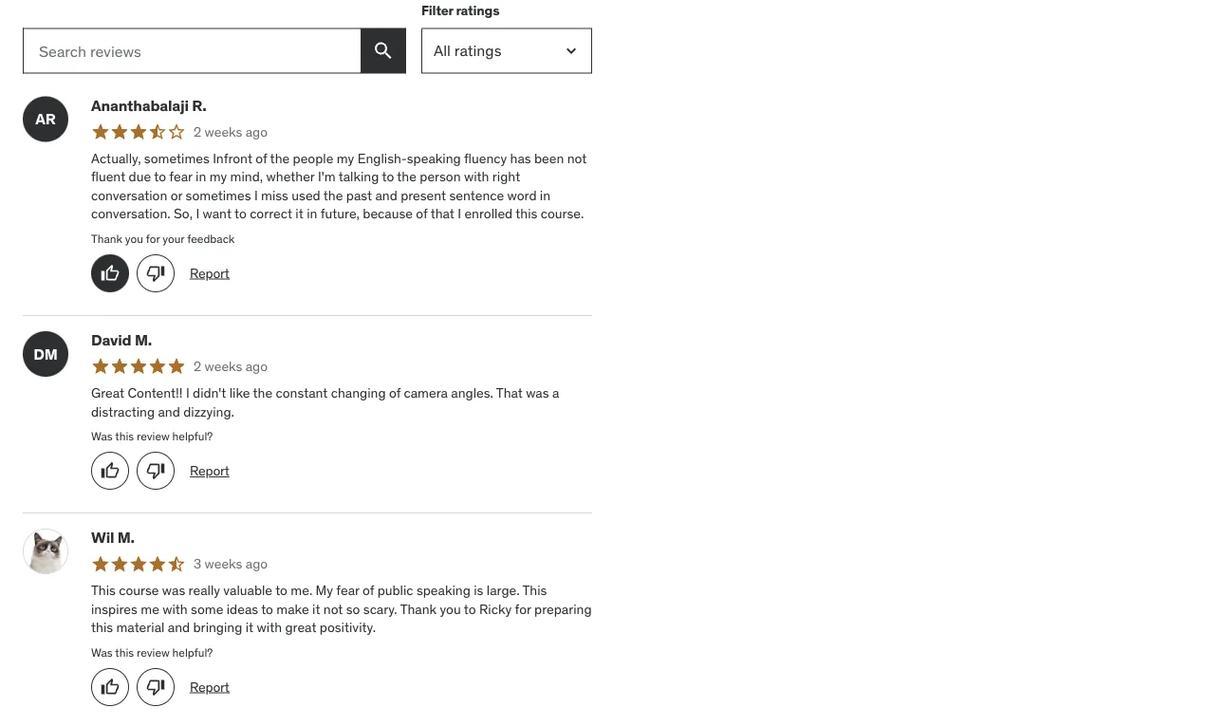Task type: describe. For each thing, give the bounding box(es) containing it.
review for wil m.
[[137, 646, 170, 660]]

ago for david m.
[[246, 358, 268, 375]]

was for wil m.
[[91, 646, 113, 660]]

feedback
[[187, 232, 235, 247]]

constant
[[276, 385, 328, 402]]

to right ideas
[[261, 601, 273, 618]]

large.
[[487, 582, 520, 599]]

course
[[119, 582, 159, 599]]

2 vertical spatial with
[[257, 619, 282, 637]]

right
[[493, 168, 520, 186]]

to right want
[[235, 206, 247, 223]]

enrolled
[[465, 206, 513, 223]]

helpful? for wil m.
[[172, 646, 213, 660]]

scary.
[[363, 601, 397, 618]]

filter ratings
[[422, 3, 500, 20]]

dizzying.
[[183, 403, 234, 420]]

fluent
[[91, 168, 125, 186]]

angles.
[[451, 385, 494, 402]]

so
[[346, 601, 360, 618]]

ananthabalaji
[[91, 96, 189, 115]]

me
[[141, 601, 159, 618]]

whether
[[266, 168, 315, 186]]

a
[[552, 385, 559, 402]]

mark as helpful image for david
[[101, 462, 120, 481]]

positivity.
[[320, 619, 376, 637]]

r.
[[192, 96, 206, 115]]

ananthabalaji r.
[[91, 96, 206, 115]]

that
[[431, 206, 455, 223]]

Search reviews text field
[[23, 29, 361, 74]]

talking
[[339, 168, 379, 186]]

present
[[401, 187, 446, 204]]

3 mark as unhelpful image from the top
[[146, 678, 165, 697]]

sentence
[[449, 187, 504, 204]]

david
[[91, 331, 131, 350]]

to down is
[[464, 601, 476, 618]]

3 weeks ago
[[194, 556, 268, 573]]

it inside actually, sometimes infront of the people my english-speaking fluency has been not fluent due to fear in my mind, whether i'm talking to the person with right conversation or sometimes i miss used the past and present sentence word in conversation. so, i want to correct it in future, because of that i enrolled this course.
[[296, 206, 304, 223]]

camera
[[404, 385, 448, 402]]

course.
[[541, 206, 584, 223]]

0 horizontal spatial my
[[210, 168, 227, 186]]

0 vertical spatial you
[[125, 232, 143, 247]]

was this review helpful? for wil m.
[[91, 646, 213, 660]]

me.
[[291, 582, 313, 599]]

you inside this course was really valuable to me. my fear of public speaking is large. this inspires me with some ideas to make it not so scary. thank you to ricky for preparing this material and bringing it with great positivity.
[[440, 601, 461, 618]]

valuable
[[223, 582, 273, 599]]

report for ananthabalaji r.
[[190, 265, 229, 282]]

miss
[[261, 187, 289, 204]]

i right that
[[458, 206, 461, 223]]

was this review helpful? for david m.
[[91, 429, 213, 444]]

the up the whether
[[270, 150, 290, 167]]

material
[[116, 619, 165, 637]]

to left 'me.' on the bottom of the page
[[275, 582, 288, 599]]

didn't
[[193, 385, 226, 402]]

report button for david m.
[[190, 462, 229, 481]]

3
[[194, 556, 201, 573]]

1 vertical spatial it
[[312, 601, 320, 618]]

helpful? for david m.
[[172, 429, 213, 444]]

fluency
[[464, 150, 507, 167]]

this inside actually, sometimes infront of the people my english-speaking fluency has been not fluent due to fear in my mind, whether i'm talking to the person with right conversation or sometimes i miss used the past and present sentence word in conversation. so, i want to correct it in future, because of that i enrolled this course.
[[516, 206, 538, 223]]

0 vertical spatial my
[[337, 150, 354, 167]]

want
[[203, 206, 232, 223]]

preparing
[[535, 601, 592, 618]]

review for david m.
[[137, 429, 170, 444]]

actually, sometimes infront of the people my english-speaking fluency has been not fluent due to fear in my mind, whether i'm talking to the person with right conversation or sometimes i miss used the past and present sentence word in conversation. so, i want to correct it in future, because of that i enrolled this course.
[[91, 150, 587, 223]]

m. for david m.
[[135, 331, 152, 350]]

this course was really valuable to me. my fear of public speaking is large. this inspires me with some ideas to make it not so scary. thank you to ricky for preparing this material and bringing it with great positivity.
[[91, 582, 592, 637]]

2 for m.
[[194, 358, 201, 375]]

or
[[171, 187, 182, 204]]

0 horizontal spatial in
[[196, 168, 206, 186]]

was for david m.
[[91, 429, 113, 444]]

my
[[316, 582, 333, 599]]

mind,
[[230, 168, 263, 186]]

i left the miss
[[254, 187, 258, 204]]

that
[[496, 385, 523, 402]]

report for david m.
[[190, 463, 229, 480]]

bringing
[[193, 619, 242, 637]]

inspires
[[91, 601, 138, 618]]

to down english-
[[382, 168, 394, 186]]

this down distracting
[[115, 429, 134, 444]]

i inside great content!! i didn't like the constant changing of camera angles. that was a distracting and dizzying.
[[186, 385, 190, 402]]

with inside actually, sometimes infront of the people my english-speaking fluency has been not fluent due to fear in my mind, whether i'm talking to the person with right conversation or sometimes i miss used the past and present sentence word in conversation. so, i want to correct it in future, because of that i enrolled this course.
[[464, 168, 489, 186]]

and inside actually, sometimes infront of the people my english-speaking fluency has been not fluent due to fear in my mind, whether i'm talking to the person with right conversation or sometimes i miss used the past and present sentence word in conversation. so, i want to correct it in future, because of that i enrolled this course.
[[375, 187, 398, 204]]

1 horizontal spatial in
[[307, 206, 317, 223]]

0 horizontal spatial it
[[246, 619, 254, 637]]

changing
[[331, 385, 386, 402]]

ago for ananthabalaji r.
[[246, 123, 268, 141]]

2 this from the left
[[523, 582, 547, 599]]

weeks for wil m.
[[205, 556, 242, 573]]

undo mark as helpful image
[[101, 264, 120, 283]]

is
[[474, 582, 484, 599]]

wil m.
[[91, 528, 135, 548]]



Task type: locate. For each thing, give the bounding box(es) containing it.
people
[[293, 150, 334, 167]]

2 weeks ago for r.
[[194, 123, 268, 141]]

conversation.
[[91, 206, 171, 223]]

1 ago from the top
[[246, 123, 268, 141]]

0 horizontal spatial this
[[91, 582, 116, 599]]

word
[[507, 187, 537, 204]]

2 horizontal spatial with
[[464, 168, 489, 186]]

1 vertical spatial was
[[91, 646, 113, 660]]

to
[[154, 168, 166, 186], [382, 168, 394, 186], [235, 206, 247, 223], [275, 582, 288, 599], [261, 601, 273, 618], [464, 601, 476, 618]]

for inside this course was really valuable to me. my fear of public speaking is large. this inspires me with some ideas to make it not so scary. thank you to ricky for preparing this material and bringing it with great positivity.
[[515, 601, 531, 618]]

fear up so
[[336, 582, 360, 599]]

was inside great content!! i didn't like the constant changing of camera angles. that was a distracting and dizzying.
[[526, 385, 549, 402]]

with down the make
[[257, 619, 282, 637]]

1 vertical spatial with
[[163, 601, 188, 618]]

0 vertical spatial 2
[[194, 123, 201, 141]]

was this review helpful?
[[91, 429, 213, 444], [91, 646, 213, 660]]

in right word
[[540, 187, 551, 204]]

1 vertical spatial and
[[158, 403, 180, 420]]

mark as unhelpful image for dm
[[146, 462, 165, 481]]

the inside great content!! i didn't like the constant changing of camera angles. that was a distracting and dizzying.
[[253, 385, 273, 402]]

0 vertical spatial m.
[[135, 331, 152, 350]]

speaking left is
[[417, 582, 471, 599]]

0 horizontal spatial you
[[125, 232, 143, 247]]

report button down bringing
[[190, 678, 229, 697]]

m. right wil
[[117, 528, 135, 548]]

1 was from the top
[[91, 429, 113, 444]]

2 vertical spatial ago
[[246, 556, 268, 573]]

of up mind,
[[256, 150, 267, 167]]

1 vertical spatial 2 weeks ago
[[194, 358, 268, 375]]

2 horizontal spatial in
[[540, 187, 551, 204]]

review down material
[[137, 646, 170, 660]]

was left a
[[526, 385, 549, 402]]

report button down dizzying.
[[190, 462, 229, 481]]

weeks for david m.
[[205, 358, 242, 375]]

m.
[[135, 331, 152, 350], [117, 528, 135, 548]]

of up scary.
[[363, 582, 374, 599]]

mark as unhelpful image
[[146, 264, 165, 283], [146, 462, 165, 481], [146, 678, 165, 697]]

for left the your
[[146, 232, 160, 247]]

1 weeks from the top
[[205, 123, 242, 141]]

it down ideas
[[246, 619, 254, 637]]

some
[[191, 601, 223, 618]]

thank down public
[[400, 601, 437, 618]]

my down infront
[[210, 168, 227, 186]]

the
[[270, 150, 290, 167], [397, 168, 417, 186], [324, 187, 343, 204], [253, 385, 273, 402]]

2 2 from the top
[[194, 358, 201, 375]]

0 vertical spatial and
[[375, 187, 398, 204]]

with right me
[[163, 601, 188, 618]]

and right material
[[168, 619, 190, 637]]

filter
[[422, 3, 453, 20]]

1 this from the left
[[91, 582, 116, 599]]

public
[[377, 582, 413, 599]]

0 vertical spatial speaking
[[407, 150, 461, 167]]

1 horizontal spatial not
[[567, 150, 587, 167]]

ideas
[[227, 601, 258, 618]]

and up because
[[375, 187, 398, 204]]

been
[[534, 150, 564, 167]]

like
[[229, 385, 250, 402]]

1 vertical spatial m.
[[117, 528, 135, 548]]

dm
[[34, 344, 58, 364]]

2 up the didn't
[[194, 358, 201, 375]]

0 horizontal spatial for
[[146, 232, 160, 247]]

0 horizontal spatial thank
[[91, 232, 122, 247]]

1 mark as unhelpful image from the top
[[146, 264, 165, 283]]

my
[[337, 150, 354, 167], [210, 168, 227, 186]]

in up want
[[196, 168, 206, 186]]

2 ago from the top
[[246, 358, 268, 375]]

not inside this course was really valuable to me. my fear of public speaking is large. this inspires me with some ideas to make it not so scary. thank you to ricky for preparing this material and bringing it with great positivity.
[[324, 601, 343, 618]]

was this review helpful? down distracting
[[91, 429, 213, 444]]

actually,
[[91, 150, 141, 167]]

3 weeks from the top
[[205, 556, 242, 573]]

0 horizontal spatial not
[[324, 601, 343, 618]]

thank down conversation.
[[91, 232, 122, 247]]

ago up valuable
[[246, 556, 268, 573]]

2 down r.
[[194, 123, 201, 141]]

1 horizontal spatial thank
[[400, 601, 437, 618]]

report down the feedback
[[190, 265, 229, 282]]

1 2 from the top
[[194, 123, 201, 141]]

0 vertical spatial ago
[[246, 123, 268, 141]]

because
[[363, 206, 413, 223]]

0 vertical spatial review
[[137, 429, 170, 444]]

and inside this course was really valuable to me. my fear of public speaking is large. this inspires me with some ideas to make it not so scary. thank you to ricky for preparing this material and bringing it with great positivity.
[[168, 619, 190, 637]]

1 vertical spatial in
[[540, 187, 551, 204]]

1 vertical spatial my
[[210, 168, 227, 186]]

0 vertical spatial with
[[464, 168, 489, 186]]

i left the didn't
[[186, 385, 190, 402]]

ar
[[35, 110, 56, 129]]

1 helpful? from the top
[[172, 429, 213, 444]]

was this review helpful? down material
[[91, 646, 213, 660]]

really
[[189, 582, 220, 599]]

correct
[[250, 206, 292, 223]]

1 horizontal spatial you
[[440, 601, 461, 618]]

3 report button from the top
[[190, 678, 229, 697]]

0 vertical spatial for
[[146, 232, 160, 247]]

2 report button from the top
[[190, 462, 229, 481]]

0 horizontal spatial fear
[[169, 168, 192, 186]]

the down i'm on the left
[[324, 187, 343, 204]]

0 vertical spatial thank
[[91, 232, 122, 247]]

1 vertical spatial was this review helpful?
[[91, 646, 213, 660]]

2 vertical spatial report
[[190, 679, 229, 696]]

0 vertical spatial report
[[190, 265, 229, 282]]

with up sentence
[[464, 168, 489, 186]]

distracting
[[91, 403, 155, 420]]

0 vertical spatial was this review helpful?
[[91, 429, 213, 444]]

this down material
[[115, 646, 134, 660]]

make
[[277, 601, 309, 618]]

0 horizontal spatial with
[[163, 601, 188, 618]]

you down conversation.
[[125, 232, 143, 247]]

0 vertical spatial it
[[296, 206, 304, 223]]

past
[[346, 187, 372, 204]]

ago for wil m.
[[246, 556, 268, 573]]

2 report from the top
[[190, 463, 229, 480]]

2 weeks from the top
[[205, 358, 242, 375]]

ago
[[246, 123, 268, 141], [246, 358, 268, 375], [246, 556, 268, 573]]

1 vertical spatial you
[[440, 601, 461, 618]]

weeks up the didn't
[[205, 358, 242, 375]]

person
[[420, 168, 461, 186]]

i
[[254, 187, 258, 204], [196, 206, 200, 223], [458, 206, 461, 223], [186, 385, 190, 402]]

was
[[91, 429, 113, 444], [91, 646, 113, 660]]

it
[[296, 206, 304, 223], [312, 601, 320, 618], [246, 619, 254, 637]]

mark as unhelpful image down the thank you for your feedback
[[146, 264, 165, 283]]

this right large.
[[523, 582, 547, 599]]

3 report from the top
[[190, 679, 229, 696]]

to right due
[[154, 168, 166, 186]]

mark as helpful image down material
[[101, 678, 120, 697]]

this
[[516, 206, 538, 223], [115, 429, 134, 444], [91, 619, 113, 637], [115, 646, 134, 660]]

content!!
[[128, 385, 183, 402]]

mark as unhelpful image down material
[[146, 678, 165, 697]]

was down inspires
[[91, 646, 113, 660]]

of left "camera" in the bottom left of the page
[[389, 385, 401, 402]]

due
[[129, 168, 151, 186]]

1 review from the top
[[137, 429, 170, 444]]

2 helpful? from the top
[[172, 646, 213, 660]]

speaking inside actually, sometimes infront of the people my english-speaking fluency has been not fluent due to fear in my mind, whether i'm talking to the person with right conversation or sometimes i miss used the past and present sentence word in conversation. so, i want to correct it in future, because of that i enrolled this course.
[[407, 150, 461, 167]]

0 vertical spatial report button
[[190, 265, 229, 283]]

thank
[[91, 232, 122, 247], [400, 601, 437, 618]]

report down dizzying.
[[190, 463, 229, 480]]

2 vertical spatial in
[[307, 206, 317, 223]]

great content!! i didn't like the constant changing of camera angles. that was a distracting and dizzying.
[[91, 385, 559, 420]]

speaking up person
[[407, 150, 461, 167]]

sometimes
[[144, 150, 210, 167], [186, 187, 251, 204]]

2 horizontal spatial it
[[312, 601, 320, 618]]

used
[[292, 187, 321, 204]]

weeks up infront
[[205, 123, 242, 141]]

wil
[[91, 528, 114, 548]]

report button for ananthabalaji r.
[[190, 265, 229, 283]]

mark as helpful image for wil
[[101, 678, 120, 697]]

1 horizontal spatial my
[[337, 150, 354, 167]]

2 mark as unhelpful image from the top
[[146, 462, 165, 481]]

2 weeks ago
[[194, 123, 268, 141], [194, 358, 268, 375]]

so,
[[174, 206, 193, 223]]

has
[[510, 150, 531, 167]]

2 mark as helpful image from the top
[[101, 678, 120, 697]]

speaking
[[407, 150, 461, 167], [417, 582, 471, 599]]

your
[[163, 232, 185, 247]]

1 vertical spatial for
[[515, 601, 531, 618]]

this up inspires
[[91, 582, 116, 599]]

sometimes up or
[[144, 150, 210, 167]]

with
[[464, 168, 489, 186], [163, 601, 188, 618], [257, 619, 282, 637]]

1 vertical spatial sometimes
[[186, 187, 251, 204]]

future,
[[321, 206, 360, 223]]

1 vertical spatial mark as unhelpful image
[[146, 462, 165, 481]]

2 vertical spatial weeks
[[205, 556, 242, 573]]

was down distracting
[[91, 429, 113, 444]]

and inside great content!! i didn't like the constant changing of camera angles. that was a distracting and dizzying.
[[158, 403, 180, 420]]

1 horizontal spatial with
[[257, 619, 282, 637]]

the right like on the left bottom
[[253, 385, 273, 402]]

mark as helpful image down distracting
[[101, 462, 120, 481]]

1 horizontal spatial for
[[515, 601, 531, 618]]

great
[[91, 385, 124, 402]]

2 vertical spatial it
[[246, 619, 254, 637]]

david m.
[[91, 331, 152, 350]]

2 vertical spatial mark as unhelpful image
[[146, 678, 165, 697]]

report button for wil m.
[[190, 678, 229, 697]]

1 vertical spatial report
[[190, 463, 229, 480]]

of inside great content!! i didn't like the constant changing of camera angles. that was a distracting and dizzying.
[[389, 385, 401, 402]]

report down bringing
[[190, 679, 229, 696]]

1 was this review helpful? from the top
[[91, 429, 213, 444]]

0 vertical spatial fear
[[169, 168, 192, 186]]

0 vertical spatial mark as unhelpful image
[[146, 264, 165, 283]]

m. right david
[[135, 331, 152, 350]]

not inside actually, sometimes infront of the people my english-speaking fluency has been not fluent due to fear in my mind, whether i'm talking to the person with right conversation or sometimes i miss used the past and present sentence word in conversation. so, i want to correct it in future, because of that i enrolled this course.
[[567, 150, 587, 167]]

review down distracting
[[137, 429, 170, 444]]

1 vertical spatial review
[[137, 646, 170, 660]]

1 vertical spatial was
[[162, 582, 185, 599]]

0 vertical spatial mark as helpful image
[[101, 462, 120, 481]]

1 vertical spatial report button
[[190, 462, 229, 481]]

this inside this course was really valuable to me. my fear of public speaking is large. this inspires me with some ideas to make it not so scary. thank you to ricky for preparing this material and bringing it with great positivity.
[[91, 619, 113, 637]]

0 vertical spatial not
[[567, 150, 587, 167]]

i right so,
[[196, 206, 200, 223]]

infront
[[213, 150, 252, 167]]

1 horizontal spatial fear
[[336, 582, 360, 599]]

it down used in the top of the page
[[296, 206, 304, 223]]

the up 'present'
[[397, 168, 417, 186]]

0 vertical spatial was
[[91, 429, 113, 444]]

1 horizontal spatial it
[[296, 206, 304, 223]]

3 ago from the top
[[246, 556, 268, 573]]

not
[[567, 150, 587, 167], [324, 601, 343, 618]]

it down my
[[312, 601, 320, 618]]

1 mark as helpful image from the top
[[101, 462, 120, 481]]

not left so
[[324, 601, 343, 618]]

of inside this course was really valuable to me. my fear of public speaking is large. this inspires me with some ideas to make it not so scary. thank you to ricky for preparing this material and bringing it with great positivity.
[[363, 582, 374, 599]]

mark as unhelpful image down distracting
[[146, 462, 165, 481]]

2 vertical spatial and
[[168, 619, 190, 637]]

and
[[375, 187, 398, 204], [158, 403, 180, 420], [168, 619, 190, 637]]

helpful?
[[172, 429, 213, 444], [172, 646, 213, 660]]

helpful? down bringing
[[172, 646, 213, 660]]

this
[[91, 582, 116, 599], [523, 582, 547, 599]]

was left really on the left bottom of the page
[[162, 582, 185, 599]]

fear inside actually, sometimes infront of the people my english-speaking fluency has been not fluent due to fear in my mind, whether i'm talking to the person with right conversation or sometimes i miss used the past and present sentence word in conversation. so, i want to correct it in future, because of that i enrolled this course.
[[169, 168, 192, 186]]

of down 'present'
[[416, 206, 428, 223]]

ago up infront
[[246, 123, 268, 141]]

m. for wil m.
[[117, 528, 135, 548]]

ratings
[[456, 3, 500, 20]]

2 for r.
[[194, 123, 201, 141]]

0 vertical spatial sometimes
[[144, 150, 210, 167]]

you left ricky on the left of page
[[440, 601, 461, 618]]

weeks
[[205, 123, 242, 141], [205, 358, 242, 375], [205, 556, 242, 573]]

report for wil m.
[[190, 679, 229, 696]]

fear
[[169, 168, 192, 186], [336, 582, 360, 599]]

0 vertical spatial 2 weeks ago
[[194, 123, 268, 141]]

not right been
[[567, 150, 587, 167]]

for down large.
[[515, 601, 531, 618]]

1 vertical spatial 2
[[194, 358, 201, 375]]

1 2 weeks ago from the top
[[194, 123, 268, 141]]

1 report button from the top
[[190, 265, 229, 283]]

submit search image
[[372, 40, 395, 63]]

this down word
[[516, 206, 538, 223]]

sometimes up want
[[186, 187, 251, 204]]

speaking inside this course was really valuable to me. my fear of public speaking is large. this inspires me with some ideas to make it not so scary. thank you to ricky for preparing this material and bringing it with great positivity.
[[417, 582, 471, 599]]

mark as helpful image
[[101, 462, 120, 481], [101, 678, 120, 697]]

weeks right 3
[[205, 556, 242, 573]]

was
[[526, 385, 549, 402], [162, 582, 185, 599]]

i'm
[[318, 168, 336, 186]]

report button down the feedback
[[190, 265, 229, 283]]

2 weeks ago up infront
[[194, 123, 268, 141]]

0 vertical spatial weeks
[[205, 123, 242, 141]]

0 horizontal spatial was
[[162, 582, 185, 599]]

in
[[196, 168, 206, 186], [540, 187, 551, 204], [307, 206, 317, 223]]

ricky
[[479, 601, 512, 618]]

review
[[137, 429, 170, 444], [137, 646, 170, 660]]

1 vertical spatial helpful?
[[172, 646, 213, 660]]

0 vertical spatial was
[[526, 385, 549, 402]]

2 vertical spatial report button
[[190, 678, 229, 697]]

1 horizontal spatial was
[[526, 385, 549, 402]]

was inside this course was really valuable to me. my fear of public speaking is large. this inspires me with some ideas to make it not so scary. thank you to ricky for preparing this material and bringing it with great positivity.
[[162, 582, 185, 599]]

1 vertical spatial fear
[[336, 582, 360, 599]]

1 vertical spatial thank
[[400, 601, 437, 618]]

english-
[[358, 150, 407, 167]]

thank you for your feedback
[[91, 232, 235, 247]]

1 vertical spatial weeks
[[205, 358, 242, 375]]

helpful? down dizzying.
[[172, 429, 213, 444]]

1 vertical spatial speaking
[[417, 582, 471, 599]]

2 2 weeks ago from the top
[[194, 358, 268, 375]]

2 was from the top
[[91, 646, 113, 660]]

report button
[[190, 265, 229, 283], [190, 462, 229, 481], [190, 678, 229, 697]]

for
[[146, 232, 160, 247], [515, 601, 531, 618]]

this down inspires
[[91, 619, 113, 637]]

weeks for ananthabalaji r.
[[205, 123, 242, 141]]

and down content!!
[[158, 403, 180, 420]]

conversation
[[91, 187, 167, 204]]

2 review from the top
[[137, 646, 170, 660]]

great
[[285, 619, 317, 637]]

of
[[256, 150, 267, 167], [416, 206, 428, 223], [389, 385, 401, 402], [363, 582, 374, 599]]

1 vertical spatial mark as helpful image
[[101, 678, 120, 697]]

2 weeks ago for m.
[[194, 358, 268, 375]]

1 horizontal spatial this
[[523, 582, 547, 599]]

fear up or
[[169, 168, 192, 186]]

mark as unhelpful image for ar
[[146, 264, 165, 283]]

2
[[194, 123, 201, 141], [194, 358, 201, 375]]

1 report from the top
[[190, 265, 229, 282]]

fear inside this course was really valuable to me. my fear of public speaking is large. this inspires me with some ideas to make it not so scary. thank you to ricky for preparing this material and bringing it with great positivity.
[[336, 582, 360, 599]]

0 vertical spatial helpful?
[[172, 429, 213, 444]]

2 weeks ago up like on the left bottom
[[194, 358, 268, 375]]

in down used in the top of the page
[[307, 206, 317, 223]]

1 vertical spatial ago
[[246, 358, 268, 375]]

ago up like on the left bottom
[[246, 358, 268, 375]]

1 vertical spatial not
[[324, 601, 343, 618]]

thank inside this course was really valuable to me. my fear of public speaking is large. this inspires me with some ideas to make it not so scary. thank you to ricky for preparing this material and bringing it with great positivity.
[[400, 601, 437, 618]]

0 vertical spatial in
[[196, 168, 206, 186]]

my up talking
[[337, 150, 354, 167]]

2 was this review helpful? from the top
[[91, 646, 213, 660]]



Task type: vqa. For each thing, say whether or not it's contained in the screenshot.
Not to the left
yes



